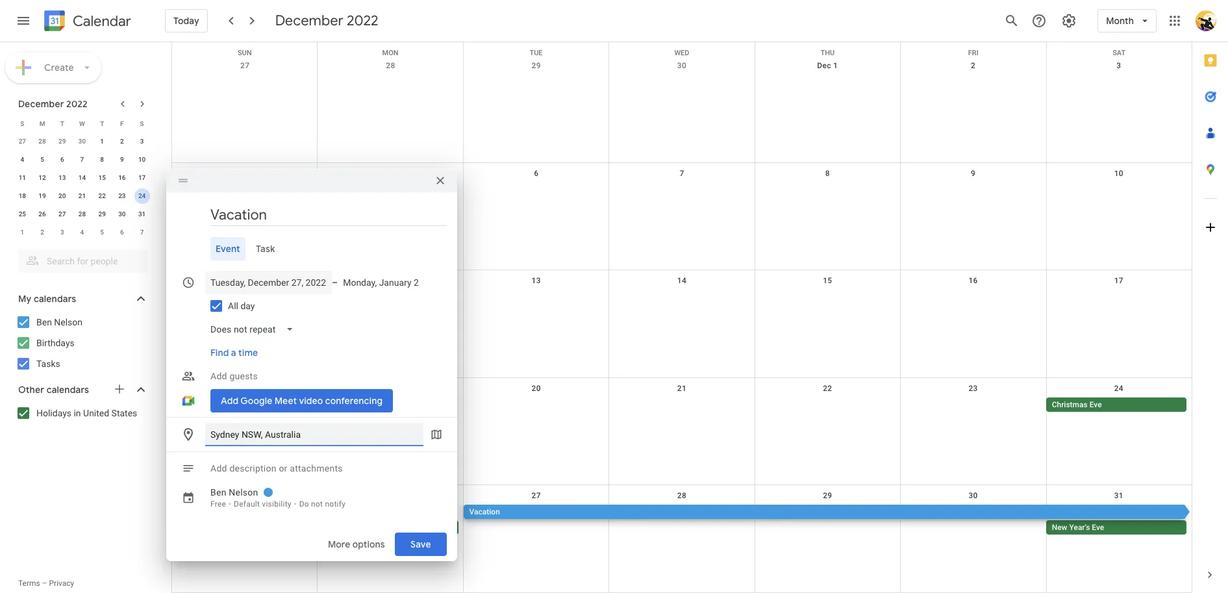 Task type: describe. For each thing, give the bounding box(es) containing it.
23 element
[[114, 188, 130, 204]]

privacy
[[49, 579, 74, 588]]

not
[[311, 500, 323, 509]]

my calendars list
[[3, 312, 161, 374]]

2 for 1
[[120, 138, 124, 145]]

add description or attachments
[[210, 463, 343, 474]]

21 element
[[74, 188, 90, 204]]

january 4 element
[[74, 225, 90, 240]]

1 vertical spatial 23
[[969, 384, 978, 393]]

Add title and time text field
[[210, 206, 447, 225]]

1 horizontal spatial 13
[[532, 276, 541, 285]]

mon
[[382, 49, 399, 57]]

31 inside december 2022 grid
[[138, 210, 146, 218]]

christmas for christmas eve
[[1052, 400, 1088, 409]]

6 for sun
[[534, 169, 539, 178]]

event button
[[210, 237, 245, 261]]

1 horizontal spatial 18
[[240, 384, 250, 393]]

december 2022 grid
[[12, 114, 152, 242]]

my calendars
[[18, 293, 76, 305]]

calendar
[[73, 12, 131, 30]]

14 element
[[74, 170, 90, 186]]

24 cell
[[132, 187, 152, 205]]

0 horizontal spatial december 2022
[[18, 98, 88, 110]]

24 element
[[134, 188, 150, 204]]

14 inside grid
[[677, 276, 687, 285]]

new
[[1052, 523, 1068, 532]]

terms
[[18, 579, 40, 588]]

22 inside grid
[[823, 384, 832, 393]]

1 horizontal spatial 1
[[100, 138, 104, 145]]

1 vertical spatial 15
[[823, 276, 832, 285]]

17 inside row group
[[138, 174, 146, 181]]

christmas for christmas day (substitute)
[[324, 523, 360, 532]]

sat
[[1113, 49, 1126, 57]]

january 5 element
[[94, 225, 110, 240]]

november 27 element
[[15, 134, 30, 149]]

1 vertical spatial ben nelson
[[210, 487, 258, 498]]

guests
[[230, 371, 258, 382]]

a
[[231, 347, 236, 359]]

23 inside december 2022 grid
[[118, 192, 126, 199]]

0 vertical spatial 2022
[[347, 12, 378, 30]]

eve inside the new year's eve button
[[1092, 523, 1105, 532]]

support image
[[1032, 13, 1047, 29]]

(substitute)
[[376, 523, 417, 532]]

29 down tue
[[532, 61, 541, 70]]

0 vertical spatial december
[[275, 12, 344, 30]]

january 6 element
[[114, 225, 130, 240]]

calendar heading
[[70, 12, 131, 30]]

27 element
[[54, 207, 70, 222]]

1 t from the left
[[60, 120, 64, 127]]

wed
[[675, 49, 690, 57]]

19 inside december 2022 grid
[[39, 192, 46, 199]]

create button
[[5, 52, 101, 83]]

vacation
[[469, 508, 500, 517]]

1 horizontal spatial tab list
[[1193, 42, 1228, 557]]

holidays
[[36, 408, 71, 418]]

29 right november 28 element
[[59, 138, 66, 145]]

dec
[[817, 61, 831, 70]]

1 inside row
[[20, 229, 24, 236]]

grid containing 27
[[172, 42, 1192, 593]]

1 vertical spatial ben
[[210, 487, 226, 498]]

22 element
[[94, 188, 110, 204]]

31 element
[[134, 207, 150, 222]]

in
[[74, 408, 81, 418]]

1 horizontal spatial 31
[[1115, 491, 1124, 500]]

18 inside december 2022 grid
[[19, 192, 26, 199]]

christmas day (substitute)
[[324, 523, 417, 532]]

today button
[[165, 5, 208, 36]]

1 horizontal spatial 6
[[120, 229, 124, 236]]

add guests button
[[205, 365, 447, 388]]

or
[[279, 463, 288, 474]]

calendars for my calendars
[[34, 293, 76, 305]]

0 horizontal spatial 2022
[[66, 98, 88, 110]]

29 down 22 element
[[98, 210, 106, 218]]

1 vertical spatial 25
[[240, 491, 250, 500]]

Location text field
[[210, 423, 418, 447]]

1 horizontal spatial nelson
[[229, 487, 258, 498]]

other
[[18, 384, 44, 396]]

add for add guests
[[210, 371, 227, 382]]

1 vertical spatial 16
[[969, 276, 978, 285]]

my calendars button
[[3, 288, 161, 309]]

0 horizontal spatial –
[[42, 579, 47, 588]]

19 element
[[34, 188, 50, 204]]

day
[[361, 523, 375, 532]]

to element
[[332, 278, 338, 288]]

description
[[230, 463, 277, 474]]

notify
[[325, 500, 346, 509]]

november 28 element
[[34, 134, 50, 149]]

holidays in united states
[[36, 408, 137, 418]]

do
[[299, 500, 309, 509]]

2 s from the left
[[140, 120, 144, 127]]

22 inside row group
[[98, 192, 106, 199]]

1 horizontal spatial 11
[[240, 276, 250, 285]]

29 element
[[94, 207, 110, 222]]

13 element
[[54, 170, 70, 186]]

find a time
[[210, 347, 258, 359]]

16 inside december 2022 grid
[[118, 174, 126, 181]]

0 vertical spatial –
[[332, 278, 338, 288]]

january 1 element
[[15, 225, 30, 240]]

tasks
[[36, 359, 60, 369]]

visibility
[[262, 500, 292, 509]]

january 2 element
[[34, 225, 50, 240]]

20 element
[[54, 188, 70, 204]]

add guests
[[210, 371, 258, 382]]

Search for people text field
[[26, 249, 140, 273]]

11 element
[[15, 170, 30, 186]]

christmas day (substitute) button
[[318, 521, 458, 535]]

21 inside row group
[[78, 192, 86, 199]]

terms link
[[18, 579, 40, 588]]

30 element
[[114, 207, 130, 222]]

18 element
[[15, 188, 30, 204]]

1 vertical spatial 20
[[532, 384, 541, 393]]

month
[[1106, 15, 1134, 27]]

26
[[39, 210, 46, 218]]

january 7 element
[[134, 225, 150, 240]]

5 for sun
[[388, 169, 393, 178]]

row group containing 27
[[12, 133, 152, 242]]

terms – privacy
[[18, 579, 74, 588]]

birthdays
[[36, 338, 75, 348]]

row containing 1
[[12, 223, 152, 242]]

states
[[111, 408, 137, 418]]

1 vertical spatial 19
[[386, 384, 395, 393]]

7 for december 2022
[[80, 156, 84, 163]]

3 for dec 1
[[1117, 61, 1122, 70]]

thu
[[821, 49, 835, 57]]



Task type: vqa. For each thing, say whether or not it's contained in the screenshot.
the left 4
yes



Task type: locate. For each thing, give the bounding box(es) containing it.
1 right november 30 element
[[100, 138, 104, 145]]

1 vertical spatial 18
[[240, 384, 250, 393]]

default visibility
[[234, 500, 292, 509]]

calendars right the my on the left
[[34, 293, 76, 305]]

8
[[100, 156, 104, 163], [825, 169, 830, 178]]

1 vertical spatial 24
[[1115, 384, 1124, 393]]

18
[[19, 192, 26, 199], [240, 384, 250, 393]]

month button
[[1098, 5, 1157, 36]]

0 horizontal spatial 24
[[138, 192, 146, 199]]

None field
[[205, 318, 304, 341]]

christmas eve button
[[1046, 397, 1187, 412]]

13 inside december 2022 grid
[[59, 174, 66, 181]]

today
[[173, 15, 199, 27]]

2
[[971, 61, 976, 70], [120, 138, 124, 145], [40, 229, 44, 236]]

new year's eve
[[1052, 523, 1105, 532]]

9 for december 2022
[[120, 156, 124, 163]]

1 vertical spatial 21
[[677, 384, 687, 393]]

12 up the 19 element
[[39, 174, 46, 181]]

find a time button
[[205, 341, 263, 365]]

1 horizontal spatial 20
[[532, 384, 541, 393]]

create
[[44, 62, 74, 73]]

23
[[118, 192, 126, 199], [969, 384, 978, 393]]

s right f
[[140, 120, 144, 127]]

0 vertical spatial calendars
[[34, 293, 76, 305]]

13
[[59, 174, 66, 181], [532, 276, 541, 285]]

add
[[210, 371, 227, 382], [210, 463, 227, 474]]

16 element
[[114, 170, 130, 186]]

0 vertical spatial 24
[[138, 192, 146, 199]]

11 up 'day'
[[240, 276, 250, 285]]

3 up the 10 element
[[140, 138, 144, 145]]

9 for sun
[[971, 169, 976, 178]]

8 for sun
[[825, 169, 830, 178]]

2 vertical spatial 4
[[80, 229, 84, 236]]

11 up 18 element
[[19, 174, 26, 181]]

1 horizontal spatial 23
[[969, 384, 978, 393]]

t left f
[[100, 120, 104, 127]]

eve
[[1090, 400, 1102, 409], [1092, 523, 1105, 532]]

1 vertical spatial 2022
[[66, 98, 88, 110]]

nelson up 'default'
[[229, 487, 258, 498]]

0 vertical spatial 1
[[834, 61, 838, 70]]

0 vertical spatial add
[[210, 371, 227, 382]]

1 vertical spatial 1
[[100, 138, 104, 145]]

0 vertical spatial 3
[[1117, 61, 1122, 70]]

0 horizontal spatial 12
[[39, 174, 46, 181]]

25 element
[[15, 207, 30, 222]]

1 vertical spatial add
[[210, 463, 227, 474]]

add inside dropdown button
[[210, 371, 227, 382]]

ben nelson inside my calendars list
[[36, 317, 83, 327]]

1 inside grid
[[834, 61, 838, 70]]

2 vertical spatial 3
[[60, 229, 64, 236]]

–
[[332, 278, 338, 288], [42, 579, 47, 588]]

0 horizontal spatial december
[[18, 98, 64, 110]]

16
[[118, 174, 126, 181], [969, 276, 978, 285]]

2 vertical spatial 2
[[40, 229, 44, 236]]

t
[[60, 120, 64, 127], [100, 120, 104, 127]]

End date text field
[[343, 275, 419, 291]]

my
[[18, 293, 31, 305]]

calendars for other calendars
[[47, 384, 89, 396]]

10 for sun
[[1115, 169, 1124, 178]]

24 inside grid
[[1115, 384, 1124, 393]]

1 vertical spatial 6
[[534, 169, 539, 178]]

task button
[[251, 237, 280, 261]]

15
[[98, 174, 106, 181], [823, 276, 832, 285]]

0 horizontal spatial 10
[[138, 156, 146, 163]]

11 inside december 2022 grid
[[19, 174, 26, 181]]

privacy link
[[49, 579, 74, 588]]

2 for dec 1
[[971, 61, 976, 70]]

3 down 27 element
[[60, 229, 64, 236]]

1 horizontal spatial 16
[[969, 276, 978, 285]]

2 horizontal spatial 1
[[834, 61, 838, 70]]

17 element
[[134, 170, 150, 186]]

other calendars button
[[3, 379, 161, 400]]

10 inside row group
[[138, 156, 146, 163]]

dec 1
[[817, 61, 838, 70]]

31
[[138, 210, 146, 218], [1115, 491, 1124, 500]]

2 horizontal spatial 6
[[534, 169, 539, 178]]

0 horizontal spatial christmas
[[324, 523, 360, 532]]

find
[[210, 347, 229, 359]]

25 right free at the bottom
[[240, 491, 250, 500]]

20
[[59, 192, 66, 199], [532, 384, 541, 393]]

new year's eve button
[[1046, 521, 1187, 535]]

8 inside grid
[[825, 169, 830, 178]]

s
[[20, 120, 24, 127], [140, 120, 144, 127]]

28
[[386, 61, 395, 70], [39, 138, 46, 145], [78, 210, 86, 218], [677, 491, 687, 500]]

tab list containing event
[[177, 237, 447, 261]]

24 inside cell
[[138, 192, 146, 199]]

cell
[[172, 397, 318, 413], [318, 397, 464, 413], [464, 397, 609, 413], [609, 397, 755, 413], [755, 397, 901, 413], [901, 397, 1046, 413], [172, 505, 318, 536], [609, 505, 755, 536], [755, 505, 901, 536], [901, 505, 1046, 536]]

nelson
[[54, 317, 83, 327], [229, 487, 258, 498]]

w
[[79, 120, 85, 127]]

1 horizontal spatial ben
[[210, 487, 226, 498]]

3 for 1
[[140, 138, 144, 145]]

12
[[39, 174, 46, 181], [386, 276, 395, 285]]

27
[[240, 61, 250, 70], [19, 138, 26, 145], [59, 210, 66, 218], [532, 491, 541, 500]]

1 vertical spatial –
[[42, 579, 47, 588]]

1 vertical spatial 8
[[825, 169, 830, 178]]

0 vertical spatial 4
[[20, 156, 24, 163]]

tue
[[530, 49, 543, 57]]

1 s from the left
[[20, 120, 24, 127]]

ben up free at the bottom
[[210, 487, 226, 498]]

0 horizontal spatial 17
[[138, 174, 146, 181]]

6 for december 2022
[[60, 156, 64, 163]]

1 vertical spatial december
[[18, 98, 64, 110]]

1 horizontal spatial 8
[[825, 169, 830, 178]]

20 inside the 20 element
[[59, 192, 66, 199]]

0 horizontal spatial 9
[[120, 156, 124, 163]]

1 down 25 element
[[20, 229, 24, 236]]

31 down 24 element
[[138, 210, 146, 218]]

ben down my calendars on the left of page
[[36, 317, 52, 327]]

15 inside december 2022 grid
[[98, 174, 106, 181]]

2 vertical spatial 1
[[20, 229, 24, 236]]

0 vertical spatial 25
[[19, 210, 26, 218]]

1 vertical spatial 7
[[680, 169, 684, 178]]

5 inside row
[[100, 229, 104, 236]]

grid
[[172, 42, 1192, 593]]

ben nelson up 'default'
[[210, 487, 258, 498]]

1 right dec
[[834, 61, 838, 70]]

0 vertical spatial 5
[[40, 156, 44, 163]]

row containing s
[[12, 114, 152, 133]]

7 for sun
[[680, 169, 684, 178]]

row containing sun
[[172, 42, 1192, 57]]

– left end date text field
[[332, 278, 338, 288]]

1 vertical spatial calendars
[[47, 384, 89, 396]]

day
[[241, 301, 255, 311]]

29 up vacation button
[[823, 491, 832, 500]]

0 vertical spatial 21
[[78, 192, 86, 199]]

1 vertical spatial 2
[[120, 138, 124, 145]]

0 vertical spatial nelson
[[54, 317, 83, 327]]

0 vertical spatial 31
[[138, 210, 146, 218]]

sun
[[238, 49, 252, 57]]

0 vertical spatial eve
[[1090, 400, 1102, 409]]

calendar element
[[42, 8, 131, 36]]

tab list
[[1193, 42, 1228, 557], [177, 237, 447, 261]]

1 vertical spatial 3
[[140, 138, 144, 145]]

0 horizontal spatial 21
[[78, 192, 86, 199]]

1 horizontal spatial 15
[[823, 276, 832, 285]]

1 vertical spatial 5
[[388, 169, 393, 178]]

1 horizontal spatial christmas
[[1052, 400, 1088, 409]]

1 horizontal spatial t
[[100, 120, 104, 127]]

0 vertical spatial 13
[[59, 174, 66, 181]]

5 for december 2022
[[40, 156, 44, 163]]

0 horizontal spatial 6
[[60, 156, 64, 163]]

0 vertical spatial 12
[[39, 174, 46, 181]]

1 vertical spatial december 2022
[[18, 98, 88, 110]]

2 inside grid
[[971, 61, 976, 70]]

0 horizontal spatial 15
[[98, 174, 106, 181]]

1 vertical spatial nelson
[[229, 487, 258, 498]]

all day
[[228, 301, 255, 311]]

add for add description or attachments
[[210, 463, 227, 474]]

1 horizontal spatial 9
[[971, 169, 976, 178]]

0 vertical spatial 19
[[39, 192, 46, 199]]

18 down guests
[[240, 384, 250, 393]]

1 horizontal spatial 3
[[140, 138, 144, 145]]

21 inside grid
[[677, 384, 687, 393]]

year's
[[1070, 523, 1090, 532]]

0 vertical spatial ben nelson
[[36, 317, 83, 327]]

2 t from the left
[[100, 120, 104, 127]]

1 add from the top
[[210, 371, 227, 382]]

6
[[60, 156, 64, 163], [534, 169, 539, 178], [120, 229, 124, 236]]

f
[[120, 120, 124, 127]]

0 horizontal spatial 11
[[19, 174, 26, 181]]

25 down 18 element
[[19, 210, 26, 218]]

0 vertical spatial december 2022
[[275, 12, 378, 30]]

1 horizontal spatial 14
[[677, 276, 687, 285]]

12 right to element
[[386, 276, 395, 285]]

18 down the 11 element at left
[[19, 192, 26, 199]]

25
[[19, 210, 26, 218], [240, 491, 250, 500]]

10 inside grid
[[1115, 169, 1124, 178]]

8 inside row group
[[100, 156, 104, 163]]

2 down the '26' element
[[40, 229, 44, 236]]

2022
[[347, 12, 378, 30], [66, 98, 88, 110]]

fri
[[968, 49, 979, 57]]

united
[[83, 408, 109, 418]]

january 3 element
[[54, 225, 70, 240]]

attachments
[[290, 463, 343, 474]]

Start date text field
[[210, 275, 327, 291]]

task
[[256, 243, 275, 255]]

ben
[[36, 317, 52, 327], [210, 487, 226, 498]]

0 horizontal spatial 13
[[59, 174, 66, 181]]

november 30 element
[[74, 134, 90, 149]]

14 inside row group
[[78, 174, 86, 181]]

1 horizontal spatial december
[[275, 12, 344, 30]]

0 vertical spatial ben
[[36, 317, 52, 327]]

s up november 27 element
[[20, 120, 24, 127]]

time
[[238, 347, 258, 359]]

12 element
[[34, 170, 50, 186]]

– right terms
[[42, 579, 47, 588]]

1 vertical spatial 31
[[1115, 491, 1124, 500]]

2 down f
[[120, 138, 124, 145]]

november 29 element
[[54, 134, 70, 149]]

main drawer image
[[16, 13, 31, 29]]

1 vertical spatial 10
[[1115, 169, 1124, 178]]

1 horizontal spatial 4
[[80, 229, 84, 236]]

15 element
[[94, 170, 110, 186]]

event
[[216, 243, 240, 255]]

1 vertical spatial 12
[[386, 276, 395, 285]]

free
[[210, 500, 226, 509]]

2 add from the top
[[210, 463, 227, 474]]

vacation button
[[464, 505, 1192, 519]]

m
[[39, 120, 45, 127]]

9
[[120, 156, 124, 163], [971, 169, 976, 178]]

december
[[275, 12, 344, 30], [18, 98, 64, 110]]

31 up the new year's eve button
[[1115, 491, 1124, 500]]

0 vertical spatial 11
[[19, 174, 26, 181]]

7
[[80, 156, 84, 163], [680, 169, 684, 178], [140, 229, 144, 236]]

1 horizontal spatial 7
[[140, 229, 144, 236]]

0 horizontal spatial nelson
[[54, 317, 83, 327]]

1 horizontal spatial december 2022
[[275, 12, 378, 30]]

add other calendars image
[[113, 383, 126, 396]]

25 inside december 2022 grid
[[19, 210, 26, 218]]

11
[[19, 174, 26, 181], [240, 276, 250, 285]]

0 horizontal spatial tab list
[[177, 237, 447, 261]]

1 horizontal spatial 5
[[100, 229, 104, 236]]

2 horizontal spatial 3
[[1117, 61, 1122, 70]]

t up the november 29 element
[[60, 120, 64, 127]]

0 vertical spatial 22
[[98, 192, 106, 199]]

other calendars
[[18, 384, 89, 396]]

nelson inside my calendars list
[[54, 317, 83, 327]]

26 element
[[34, 207, 50, 222]]

ben nelson up birthdays
[[36, 317, 83, 327]]

christmas
[[1052, 400, 1088, 409], [324, 523, 360, 532]]

5 inside grid
[[388, 169, 393, 178]]

add down find
[[210, 371, 227, 382]]

4
[[20, 156, 24, 163], [243, 169, 247, 178], [80, 229, 84, 236]]

1 horizontal spatial –
[[332, 278, 338, 288]]

calendars
[[34, 293, 76, 305], [47, 384, 89, 396]]

0 vertical spatial 8
[[100, 156, 104, 163]]

default
[[234, 500, 260, 509]]

2 down fri
[[971, 61, 976, 70]]

0 horizontal spatial 22
[[98, 192, 106, 199]]

10 element
[[134, 152, 150, 168]]

2 inside row
[[40, 229, 44, 236]]

0 horizontal spatial 20
[[59, 192, 66, 199]]

28 element
[[74, 207, 90, 222]]

3 down sat at the top right
[[1117, 61, 1122, 70]]

1 horizontal spatial 19
[[386, 384, 395, 393]]

christmas eve
[[1052, 400, 1102, 409]]

4 for sun
[[243, 169, 247, 178]]

row group
[[12, 133, 152, 242]]

0 vertical spatial 16
[[118, 174, 126, 181]]

add left description
[[210, 463, 227, 474]]

0 horizontal spatial 23
[[118, 192, 126, 199]]

calendars up in
[[47, 384, 89, 396]]

ben inside my calendars list
[[36, 317, 52, 327]]

0 vertical spatial christmas
[[1052, 400, 1088, 409]]

10 for december 2022
[[138, 156, 146, 163]]

0 vertical spatial 15
[[98, 174, 106, 181]]

28 inside "element"
[[78, 210, 86, 218]]

ben nelson
[[36, 317, 83, 327], [210, 487, 258, 498]]

settings menu image
[[1062, 13, 1077, 29]]

nelson up birthdays
[[54, 317, 83, 327]]

2 vertical spatial 7
[[140, 229, 144, 236]]

24 down 17 element
[[138, 192, 146, 199]]

8 for december 2022
[[100, 156, 104, 163]]

row
[[172, 42, 1192, 57], [172, 55, 1192, 163], [12, 114, 152, 133], [12, 133, 152, 151], [12, 151, 152, 169], [172, 163, 1192, 270], [12, 169, 152, 187], [12, 187, 152, 205], [12, 205, 152, 223], [12, 223, 152, 242], [172, 270, 1192, 378], [172, 378, 1192, 486], [172, 486, 1192, 593]]

24
[[138, 192, 146, 199], [1115, 384, 1124, 393]]

do not notify
[[299, 500, 346, 509]]

9 inside december 2022 grid
[[120, 156, 124, 163]]

eve inside christmas eve button
[[1090, 400, 1102, 409]]

24 up christmas eve button
[[1115, 384, 1124, 393]]

1 horizontal spatial 22
[[823, 384, 832, 393]]

22
[[98, 192, 106, 199], [823, 384, 832, 393]]

4 for december 2022
[[20, 156, 24, 163]]

0 horizontal spatial 19
[[39, 192, 46, 199]]

all
[[228, 301, 238, 311]]

None search field
[[0, 244, 161, 273]]

0 vertical spatial 17
[[138, 174, 146, 181]]

17 inside grid
[[1115, 276, 1124, 285]]

12 inside december 2022 grid
[[39, 174, 46, 181]]

21
[[78, 192, 86, 199], [677, 384, 687, 393]]



